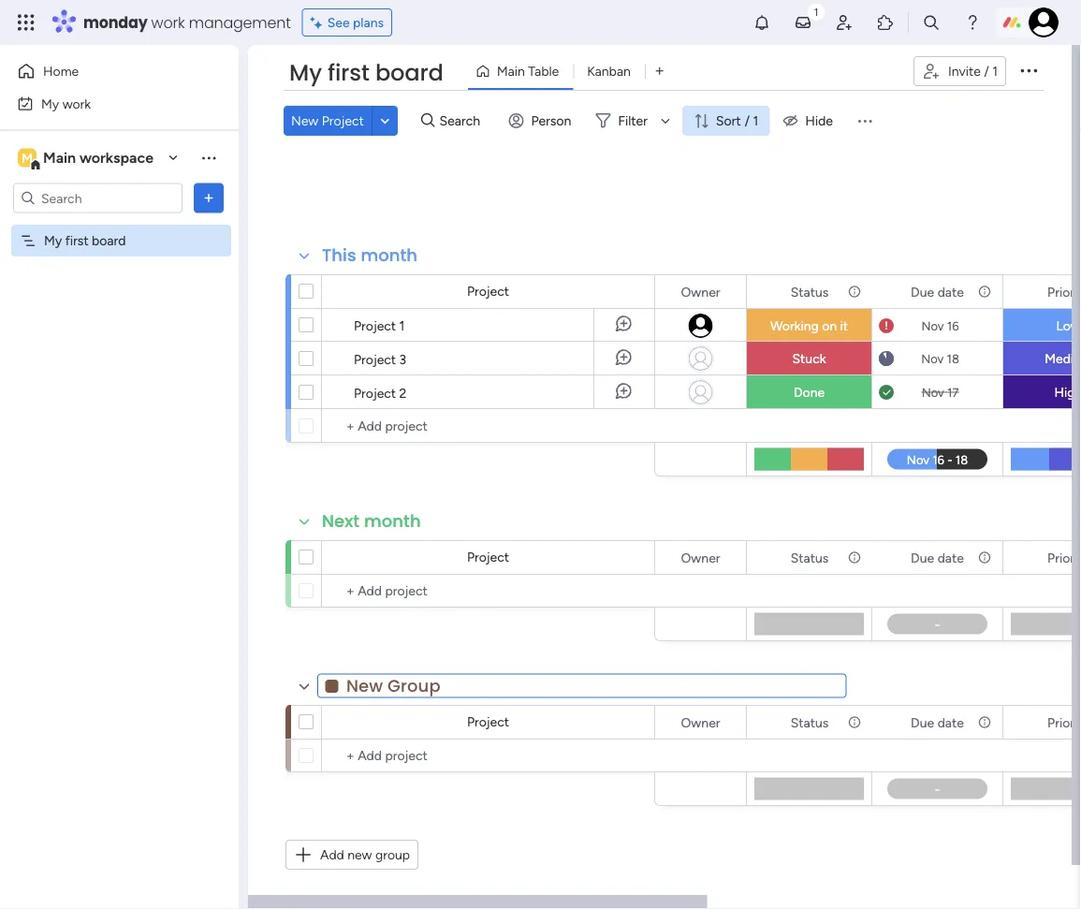 Task type: locate. For each thing, give the bounding box(es) containing it.
arrow down image
[[655, 110, 677, 132]]

0 vertical spatial 1
[[993, 63, 998, 79]]

Owner field
[[677, 281, 725, 302], [677, 547, 725, 568], [677, 712, 725, 733]]

see plans button
[[302, 8, 393, 37]]

1
[[993, 63, 998, 79], [754, 113, 759, 129], [400, 318, 405, 333]]

new
[[291, 113, 319, 129]]

2 vertical spatial 1
[[400, 318, 405, 333]]

1 vertical spatial status
[[791, 550, 829, 566]]

1 owner from the top
[[681, 284, 721, 300]]

2 vertical spatial date
[[938, 715, 965, 731]]

0 horizontal spatial board
[[92, 233, 126, 249]]

date
[[938, 284, 965, 300], [938, 550, 965, 566], [938, 715, 965, 731]]

my inside field
[[289, 57, 322, 89]]

0 horizontal spatial main
[[43, 149, 76, 167]]

1 vertical spatial due date field
[[907, 547, 969, 568]]

1 vertical spatial status field
[[787, 547, 834, 568]]

0 horizontal spatial first
[[65, 233, 89, 249]]

my first board down 'plans'
[[289, 57, 444, 89]]

search everything image
[[923, 13, 941, 32]]

main
[[497, 63, 525, 79], [43, 149, 76, 167]]

my down search in workspace field
[[44, 233, 62, 249]]

column information image
[[848, 550, 863, 565], [848, 715, 863, 730]]

nov left '16'
[[922, 318, 945, 333]]

2 vertical spatial due date
[[911, 715, 965, 731]]

1 due date field from the top
[[907, 281, 969, 302]]

1 up 3
[[400, 318, 405, 333]]

1 vertical spatial + add project text field
[[332, 580, 646, 602]]

0 vertical spatial due
[[911, 284, 935, 300]]

1 horizontal spatial /
[[985, 63, 990, 79]]

1 nov from the top
[[922, 318, 945, 333]]

1 vertical spatial due date
[[911, 550, 965, 566]]

3
[[400, 351, 407, 367]]

1 status from the top
[[791, 284, 829, 300]]

2 horizontal spatial 1
[[993, 63, 998, 79]]

3 date from the top
[[938, 715, 965, 731]]

project
[[322, 113, 364, 129], [467, 283, 510, 299], [354, 318, 396, 333], [354, 351, 396, 367], [354, 385, 396, 401], [467, 549, 510, 565], [467, 714, 510, 730]]

first down see plans 'button'
[[328, 57, 370, 89]]

0 horizontal spatial my first board
[[44, 233, 126, 249]]

0 vertical spatial + add project text field
[[332, 415, 646, 437]]

my first board inside list box
[[44, 233, 126, 249]]

person
[[532, 113, 572, 129]]

this
[[322, 244, 356, 267]]

0 vertical spatial main
[[497, 63, 525, 79]]

0 vertical spatial date
[[938, 284, 965, 300]]

0 vertical spatial status field
[[787, 281, 834, 302]]

nov 16
[[922, 318, 960, 333]]

0 vertical spatial priorit field
[[1044, 281, 1082, 302]]

status for 1st the status field from the top of the page
[[791, 284, 829, 300]]

my first board down search in workspace field
[[44, 233, 126, 249]]

0 vertical spatial work
[[151, 12, 185, 33]]

0 vertical spatial board
[[376, 57, 444, 89]]

my first board
[[289, 57, 444, 89], [44, 233, 126, 249]]

group
[[376, 847, 410, 863]]

1 for invite / 1
[[993, 63, 998, 79]]

/ for invite
[[985, 63, 990, 79]]

2
[[400, 385, 407, 401]]

1 vertical spatial priorit
[[1048, 550, 1082, 566]]

invite / 1
[[949, 63, 998, 79]]

2 vertical spatial owner
[[681, 715, 721, 731]]

board down search in workspace field
[[92, 233, 126, 249]]

menu image
[[856, 111, 875, 130]]

1 vertical spatial /
[[745, 113, 750, 129]]

main inside workspace selection element
[[43, 149, 76, 167]]

status for second the status field
[[791, 550, 829, 566]]

2 owner from the top
[[681, 550, 721, 566]]

1 column information image from the top
[[848, 550, 863, 565]]

1 horizontal spatial work
[[151, 12, 185, 33]]

main left table
[[497, 63, 525, 79]]

0 vertical spatial my first board
[[289, 57, 444, 89]]

0 vertical spatial owner field
[[677, 281, 725, 302]]

owner for due date
[[681, 284, 721, 300]]

1 right invite
[[993, 63, 998, 79]]

project inside 'new project' "button"
[[322, 113, 364, 129]]

filter
[[619, 113, 648, 129]]

0 vertical spatial owner
[[681, 284, 721, 300]]

main for main workspace
[[43, 149, 76, 167]]

1 inside 'button'
[[993, 63, 998, 79]]

working
[[771, 318, 819, 334]]

1 vertical spatial work
[[62, 96, 91, 111]]

0 horizontal spatial /
[[745, 113, 750, 129]]

add view image
[[656, 64, 664, 78]]

None field
[[318, 674, 847, 698]]

Due date field
[[907, 281, 969, 302], [907, 547, 969, 568], [907, 712, 969, 733]]

0 vertical spatial priorit
[[1048, 284, 1082, 300]]

1 horizontal spatial my first board
[[289, 57, 444, 89]]

0 horizontal spatial work
[[62, 96, 91, 111]]

work
[[151, 12, 185, 33], [62, 96, 91, 111]]

owner
[[681, 284, 721, 300], [681, 550, 721, 566], [681, 715, 721, 731]]

1 vertical spatial main
[[43, 149, 76, 167]]

1 vertical spatial nov
[[922, 351, 944, 366]]

0 vertical spatial /
[[985, 63, 990, 79]]

first down search in workspace field
[[65, 233, 89, 249]]

1 vertical spatial first
[[65, 233, 89, 249]]

0 vertical spatial month
[[361, 244, 418, 267]]

/ inside 'button'
[[985, 63, 990, 79]]

first
[[328, 57, 370, 89], [65, 233, 89, 249]]

month inside field
[[361, 244, 418, 267]]

+ Add project text field
[[332, 745, 646, 767]]

month right this
[[361, 244, 418, 267]]

home button
[[11, 56, 201, 86]]

0 vertical spatial my
[[289, 57, 322, 89]]

1 horizontal spatial first
[[328, 57, 370, 89]]

2 due date from the top
[[911, 550, 965, 566]]

Next month field
[[318, 510, 426, 534]]

owner field for due date
[[677, 281, 725, 302]]

sort
[[716, 113, 742, 129]]

1 vertical spatial owner
[[681, 550, 721, 566]]

on
[[823, 318, 837, 334]]

monday
[[83, 12, 148, 33]]

month inside "field"
[[364, 510, 421, 533]]

2 vertical spatial status field
[[787, 712, 834, 733]]

1 horizontal spatial board
[[376, 57, 444, 89]]

Status field
[[787, 281, 834, 302], [787, 547, 834, 568], [787, 712, 834, 733]]

m
[[22, 150, 33, 166]]

home
[[43, 63, 79, 79]]

v2 search image
[[421, 110, 435, 131]]

2 vertical spatial status
[[791, 715, 829, 731]]

new project
[[291, 113, 364, 129]]

3 due from the top
[[911, 715, 935, 731]]

my
[[289, 57, 322, 89], [41, 96, 59, 111], [44, 233, 62, 249]]

due date
[[911, 284, 965, 300], [911, 550, 965, 566], [911, 715, 965, 731]]

owner for status
[[681, 715, 721, 731]]

1 owner field from the top
[[677, 281, 725, 302]]

priorit
[[1048, 284, 1082, 300], [1048, 550, 1082, 566], [1048, 715, 1082, 731]]

main table button
[[468, 56, 573, 86]]

2 status from the top
[[791, 550, 829, 566]]

option
[[0, 224, 239, 228]]

0 vertical spatial column information image
[[848, 550, 863, 565]]

my inside list box
[[44, 233, 62, 249]]

monday work management
[[83, 12, 291, 33]]

2 vertical spatial owner field
[[677, 712, 725, 733]]

1 for sort / 1
[[754, 113, 759, 129]]

2 priorit field from the top
[[1044, 547, 1082, 568]]

1 vertical spatial board
[[92, 233, 126, 249]]

3 priorit field from the top
[[1044, 712, 1082, 733]]

2 vertical spatial due
[[911, 715, 935, 731]]

2 vertical spatial my
[[44, 233, 62, 249]]

1 vertical spatial 1
[[754, 113, 759, 129]]

work inside button
[[62, 96, 91, 111]]

select product image
[[17, 13, 36, 32]]

/
[[985, 63, 990, 79], [745, 113, 750, 129]]

table
[[529, 63, 559, 79]]

1 vertical spatial owner field
[[677, 547, 725, 568]]

status
[[791, 284, 829, 300], [791, 550, 829, 566], [791, 715, 829, 731]]

3 nov from the top
[[922, 385, 945, 400]]

1 vertical spatial date
[[938, 550, 965, 566]]

nov left 17
[[922, 385, 945, 400]]

main workspace
[[43, 149, 154, 167]]

due
[[911, 284, 935, 300], [911, 550, 935, 566], [911, 715, 935, 731]]

2 column information image from the top
[[848, 715, 863, 730]]

filter button
[[589, 106, 677, 136]]

Priorit field
[[1044, 281, 1082, 302], [1044, 547, 1082, 568], [1044, 712, 1082, 733]]

see
[[328, 15, 350, 30]]

0 vertical spatial due date
[[911, 284, 965, 300]]

column information image
[[848, 284, 863, 299], [978, 284, 993, 299], [978, 550, 993, 565], [978, 715, 993, 730]]

john smith image
[[1029, 7, 1059, 37]]

help image
[[964, 13, 983, 32]]

hide
[[806, 113, 834, 129]]

work right monday
[[151, 12, 185, 33]]

2 vertical spatial priorit
[[1048, 715, 1082, 731]]

project 3
[[354, 351, 407, 367]]

board up 'v2 search' image
[[376, 57, 444, 89]]

month right next
[[364, 510, 421, 533]]

kanban button
[[573, 56, 645, 86]]

2 vertical spatial nov
[[922, 385, 945, 400]]

main right workspace image
[[43, 149, 76, 167]]

1 vertical spatial my
[[41, 96, 59, 111]]

0 vertical spatial status
[[791, 284, 829, 300]]

0 vertical spatial due date field
[[907, 281, 969, 302]]

1 status field from the top
[[787, 281, 834, 302]]

my up 'new'
[[289, 57, 322, 89]]

kanban
[[588, 63, 631, 79]]

2 status field from the top
[[787, 547, 834, 568]]

3 owner field from the top
[[677, 712, 725, 733]]

work down home at left
[[62, 96, 91, 111]]

0 horizontal spatial 1
[[400, 318, 405, 333]]

0 vertical spatial nov
[[922, 318, 945, 333]]

16
[[948, 318, 960, 333]]

1 horizontal spatial main
[[497, 63, 525, 79]]

1 vertical spatial priorit field
[[1044, 547, 1082, 568]]

2 owner field from the top
[[677, 547, 725, 568]]

1 vertical spatial month
[[364, 510, 421, 533]]

project 1
[[354, 318, 405, 333]]

my down home at left
[[41, 96, 59, 111]]

2 nov from the top
[[922, 351, 944, 366]]

1 horizontal spatial 1
[[754, 113, 759, 129]]

1 right sort on the right of the page
[[754, 113, 759, 129]]

main table
[[497, 63, 559, 79]]

main inside button
[[497, 63, 525, 79]]

board
[[376, 57, 444, 89], [92, 233, 126, 249]]

month
[[361, 244, 418, 267], [364, 510, 421, 533]]

0 vertical spatial first
[[328, 57, 370, 89]]

nov
[[922, 318, 945, 333], [922, 351, 944, 366], [922, 385, 945, 400]]

angle down image
[[381, 114, 390, 128]]

/ right invite
[[985, 63, 990, 79]]

+ Add project text field
[[332, 415, 646, 437], [332, 580, 646, 602]]

3 owner from the top
[[681, 715, 721, 731]]

1 vertical spatial my first board
[[44, 233, 126, 249]]

18
[[947, 351, 960, 366]]

2 vertical spatial priorit field
[[1044, 712, 1082, 733]]

Search in workspace field
[[39, 187, 156, 209]]

3 status from the top
[[791, 715, 829, 731]]

nov left 18
[[922, 351, 944, 366]]

1 vertical spatial column information image
[[848, 715, 863, 730]]

2 vertical spatial due date field
[[907, 712, 969, 733]]

nov for working on it
[[922, 318, 945, 333]]

work for my
[[62, 96, 91, 111]]

1 priorit field from the top
[[1044, 281, 1082, 302]]

1 vertical spatial due
[[911, 550, 935, 566]]

/ right sort on the right of the page
[[745, 113, 750, 129]]



Task type: describe. For each thing, give the bounding box(es) containing it.
high
[[1055, 385, 1082, 400]]

workspace options image
[[200, 148, 218, 167]]

work for monday
[[151, 12, 185, 33]]

hide button
[[776, 106, 845, 136]]

board inside my first board field
[[376, 57, 444, 89]]

first inside list box
[[65, 233, 89, 249]]

apps image
[[877, 13, 895, 32]]

my first board inside field
[[289, 57, 444, 89]]

see plans
[[328, 15, 384, 30]]

My first board field
[[285, 57, 449, 89]]

my work button
[[11, 89, 201, 118]]

1 image
[[808, 1, 825, 22]]

low
[[1057, 318, 1081, 334]]

column information image for second the status field
[[848, 550, 863, 565]]

2 + add project text field from the top
[[332, 580, 646, 602]]

3 status field from the top
[[787, 712, 834, 733]]

it
[[841, 318, 849, 334]]

3 due date from the top
[[911, 715, 965, 731]]

person button
[[502, 106, 583, 136]]

2 date from the top
[[938, 550, 965, 566]]

v2 overdue deadline image
[[880, 317, 895, 335]]

/ for sort
[[745, 113, 750, 129]]

1 due date from the top
[[911, 284, 965, 300]]

stuck
[[793, 351, 827, 367]]

board inside my first board list box
[[92, 233, 126, 249]]

management
[[189, 12, 291, 33]]

workspace image
[[18, 148, 37, 168]]

options image
[[200, 189, 218, 207]]

Search field
[[435, 108, 491, 134]]

status for 1st the status field from the bottom of the page
[[791, 715, 829, 731]]

medium
[[1045, 351, 1082, 367]]

invite / 1 button
[[914, 56, 1007, 86]]

1 date from the top
[[938, 284, 965, 300]]

first inside field
[[328, 57, 370, 89]]

3 due date field from the top
[[907, 712, 969, 733]]

2 priorit from the top
[[1048, 550, 1082, 566]]

my first board list box
[[0, 221, 239, 510]]

project 2
[[354, 385, 407, 401]]

notifications image
[[753, 13, 772, 32]]

17
[[948, 385, 960, 400]]

done
[[794, 385, 825, 400]]

2 due date field from the top
[[907, 547, 969, 568]]

next
[[322, 510, 360, 533]]

add
[[320, 847, 344, 863]]

my work
[[41, 96, 91, 111]]

working on it
[[771, 318, 849, 334]]

owner field for status
[[677, 712, 725, 733]]

1 priorit from the top
[[1048, 284, 1082, 300]]

sort / 1
[[716, 113, 759, 129]]

add new group
[[320, 847, 410, 863]]

my inside button
[[41, 96, 59, 111]]

options image
[[1018, 59, 1041, 81]]

new project button
[[284, 106, 372, 136]]

inbox image
[[794, 13, 813, 32]]

main for main table
[[497, 63, 525, 79]]

month for this month
[[361, 244, 418, 267]]

nov 17
[[922, 385, 960, 400]]

workspace selection element
[[18, 147, 156, 171]]

This month field
[[318, 244, 423, 268]]

new
[[348, 847, 372, 863]]

invite members image
[[836, 13, 854, 32]]

column information image for 1st the status field from the bottom of the page
[[848, 715, 863, 730]]

2 due from the top
[[911, 550, 935, 566]]

1 + add project text field from the top
[[332, 415, 646, 437]]

month for next month
[[364, 510, 421, 533]]

plans
[[353, 15, 384, 30]]

invite
[[949, 63, 982, 79]]

this month
[[322, 244, 418, 267]]

nov for medium
[[922, 351, 944, 366]]

next month
[[322, 510, 421, 533]]

1 due from the top
[[911, 284, 935, 300]]

add new group button
[[286, 840, 419, 870]]

nov 18
[[922, 351, 960, 366]]

workspace
[[80, 149, 154, 167]]

v2 done deadline image
[[880, 384, 895, 401]]

3 priorit from the top
[[1048, 715, 1082, 731]]



Task type: vqa. For each thing, say whether or not it's contained in the screenshot.
3rd Due date "FIELD" from the bottom of the page
yes



